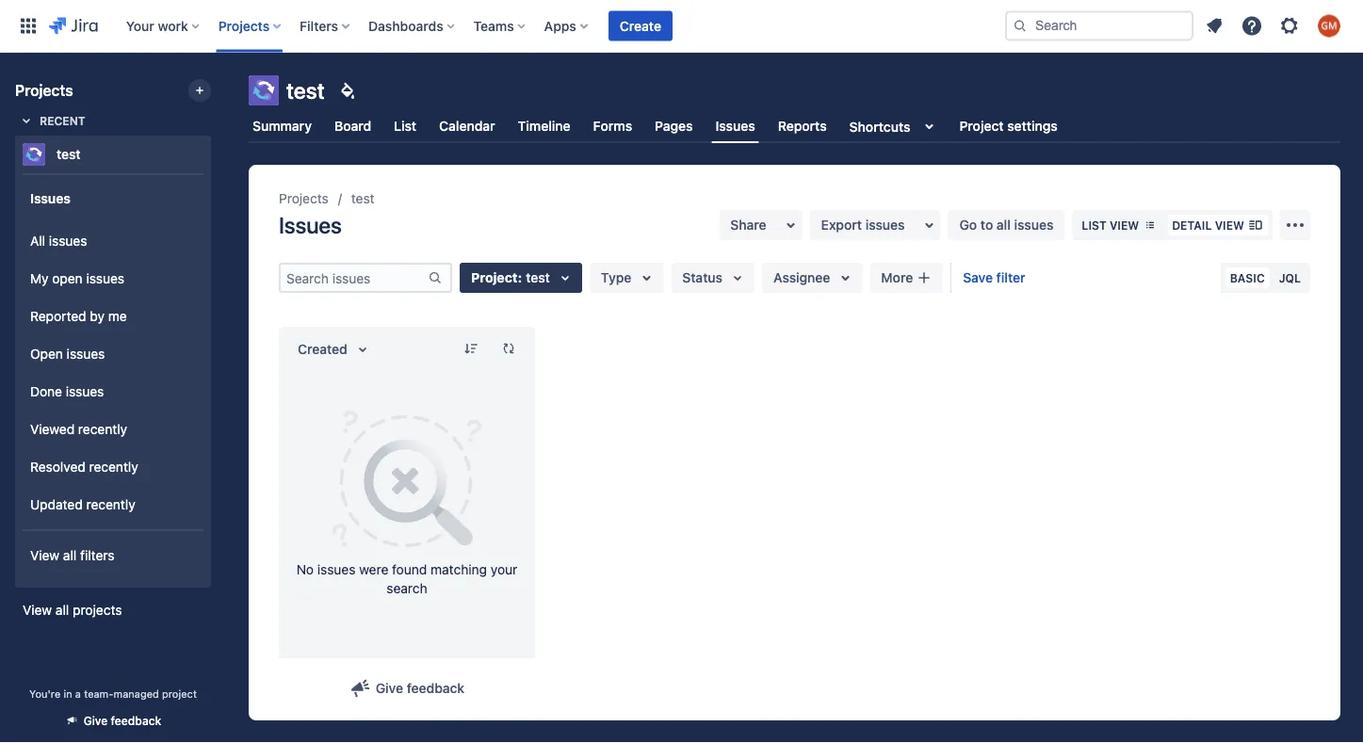 Task type: describe. For each thing, give the bounding box(es) containing it.
board link
[[331, 109, 375, 143]]

issues right to
[[1015, 217, 1054, 233]]

1 horizontal spatial give feedback button
[[338, 674, 476, 704]]

addicon image
[[917, 270, 932, 286]]

board
[[335, 118, 371, 134]]

recently for viewed recently
[[78, 422, 127, 437]]

assignee button
[[762, 263, 863, 293]]

status button
[[671, 263, 755, 293]]

view for list view
[[1110, 219, 1140, 232]]

dashboards button
[[363, 11, 462, 41]]

give for bottommost give feedback "button"
[[84, 715, 108, 728]]

order by image
[[351, 338, 374, 361]]

0 vertical spatial all
[[997, 217, 1011, 233]]

matching
[[431, 562, 487, 578]]

your work
[[126, 18, 188, 33]]

resolved
[[30, 460, 86, 475]]

view for view all filters
[[30, 548, 59, 564]]

detail
[[1173, 219, 1212, 232]]

list for list view
[[1082, 219, 1107, 232]]

timeline link
[[514, 109, 574, 143]]

all for filters
[[63, 548, 77, 564]]

updated
[[30, 497, 83, 513]]

apps button
[[539, 11, 595, 41]]

view all projects
[[23, 603, 122, 618]]

issues for open issues
[[67, 346, 105, 362]]

created button
[[286, 335, 385, 365]]

export issues
[[821, 217, 905, 233]]

project for project : test
[[471, 270, 518, 286]]

issues for the test link to the left
[[30, 190, 71, 206]]

shortcuts button
[[846, 109, 945, 143]]

you're in a team-managed project
[[29, 688, 197, 700]]

forms link
[[590, 109, 636, 143]]

collapse recent projects image
[[15, 109, 38, 132]]

notifications image
[[1203, 15, 1226, 37]]

shortcuts
[[850, 119, 911, 134]]

0 vertical spatial feedback
[[407, 681, 465, 696]]

filters
[[80, 548, 115, 564]]

:
[[518, 270, 522, 286]]

settings
[[1008, 118, 1058, 134]]

issues for export issues
[[866, 217, 905, 233]]

list view
[[1082, 219, 1140, 232]]

done issues
[[30, 384, 104, 400]]

viewed recently
[[30, 422, 127, 437]]

test down recent
[[57, 147, 81, 162]]

project for project settings
[[960, 118, 1004, 134]]

jql
[[1279, 271, 1301, 285]]

create
[[620, 18, 662, 33]]

managed
[[114, 688, 159, 700]]

0 horizontal spatial test link
[[15, 136, 204, 173]]

1 vertical spatial feedback
[[111, 715, 161, 728]]

work
[[158, 18, 188, 33]]

reported by me
[[30, 309, 127, 324]]

projects for the projects dropdown button
[[218, 18, 270, 33]]

go to all issues
[[960, 217, 1054, 233]]

forms
[[593, 118, 633, 134]]

issues for all issues
[[49, 233, 87, 249]]

timeline
[[518, 118, 571, 134]]

assignee
[[774, 270, 831, 286]]

all
[[30, 233, 45, 249]]

status
[[683, 270, 723, 286]]

no issues were found matching your search
[[297, 562, 518, 597]]

viewed recently link
[[23, 411, 204, 449]]

test right ":"
[[526, 270, 550, 286]]

give feedback for give feedback "button" to the right
[[376, 681, 465, 696]]

recently for resolved recently
[[89, 460, 138, 475]]

issues for done issues
[[66, 384, 104, 400]]

teams
[[474, 18, 514, 33]]

recently for updated recently
[[86, 497, 135, 513]]

pages
[[655, 118, 693, 134]]

add to starred image
[[205, 143, 228, 166]]

type
[[601, 270, 632, 286]]

no
[[297, 562, 314, 578]]

reported by me link
[[23, 298, 204, 336]]

to
[[981, 217, 994, 233]]

all issues
[[30, 233, 87, 249]]

help image
[[1241, 15, 1264, 37]]

your
[[126, 18, 154, 33]]

project settings
[[960, 118, 1058, 134]]

team-
[[84, 688, 114, 700]]

done issues link
[[23, 373, 204, 411]]

open issues link
[[23, 336, 204, 373]]

found
[[392, 562, 427, 578]]

filter
[[997, 270, 1026, 286]]

set background color image
[[336, 79, 359, 102]]

sidebar navigation image
[[205, 75, 247, 113]]

view all filters link
[[23, 537, 204, 575]]

banner containing your work
[[0, 0, 1364, 53]]

issues for no issues were found matching your search
[[317, 562, 356, 578]]

more button
[[870, 263, 944, 293]]

share
[[731, 217, 767, 233]]

my open issues link
[[23, 260, 204, 298]]

all for projects
[[56, 603, 69, 618]]

view for view all projects
[[23, 603, 52, 618]]

all issues link
[[23, 222, 204, 260]]

by
[[90, 309, 105, 324]]



Task type: vqa. For each thing, say whether or not it's contained in the screenshot.
first group from the bottom of the group containing Issues
yes



Task type: locate. For each thing, give the bounding box(es) containing it.
issues up viewed recently
[[66, 384, 104, 400]]

0 horizontal spatial give feedback button
[[53, 706, 173, 737]]

issues right pages
[[716, 118, 756, 134]]

view left detail
[[1110, 219, 1140, 232]]

calendar link
[[436, 109, 499, 143]]

1 vertical spatial test link
[[351, 188, 375, 210]]

projects
[[73, 603, 122, 618]]

Search field
[[1006, 11, 1194, 41]]

1 group from the top
[[23, 173, 204, 586]]

0 horizontal spatial issues
[[30, 190, 71, 206]]

view
[[1110, 219, 1140, 232], [1215, 219, 1245, 232]]

done
[[30, 384, 62, 400]]

projects down summary link
[[279, 191, 329, 206]]

0 vertical spatial recently
[[78, 422, 127, 437]]

basic
[[1230, 271, 1265, 285]]

export issues button
[[810, 210, 941, 240]]

1 vertical spatial issues
[[30, 190, 71, 206]]

0 vertical spatial give
[[376, 681, 403, 696]]

go to all issues link
[[949, 210, 1065, 240]]

summary
[[253, 118, 312, 134]]

1 horizontal spatial give feedback
[[376, 681, 465, 696]]

0 vertical spatial test link
[[15, 136, 204, 173]]

in
[[64, 688, 72, 700]]

tab list
[[237, 109, 1352, 143]]

1 horizontal spatial feedback
[[407, 681, 465, 696]]

recently down resolved recently link
[[86, 497, 135, 513]]

2 horizontal spatial issues
[[716, 118, 756, 134]]

reports link
[[774, 109, 831, 143]]

1 vertical spatial give
[[84, 715, 108, 728]]

test link right projects link
[[351, 188, 375, 210]]

issues inside no issues were found matching your search
[[317, 562, 356, 578]]

apps
[[544, 18, 577, 33]]

share button
[[719, 210, 803, 240]]

test right projects link
[[351, 191, 375, 206]]

tab list containing issues
[[237, 109, 1352, 143]]

all right to
[[997, 217, 1011, 233]]

issues up all issues
[[30, 190, 71, 206]]

1 view from the left
[[1110, 219, 1140, 232]]

projects up sidebar navigation icon
[[218, 18, 270, 33]]

appswitcher icon image
[[17, 15, 40, 37]]

projects inside dropdown button
[[218, 18, 270, 33]]

2 vertical spatial recently
[[86, 497, 135, 513]]

issues down projects link
[[279, 212, 342, 238]]

export
[[821, 217, 862, 233]]

test left set background color image at the left top of page
[[286, 77, 325, 104]]

1 horizontal spatial issues
[[279, 212, 342, 238]]

view down updated
[[30, 548, 59, 564]]

test link
[[15, 136, 204, 173], [351, 188, 375, 210]]

recent
[[40, 114, 85, 127]]

0 vertical spatial issues
[[716, 118, 756, 134]]

issues right open
[[86, 271, 124, 287]]

a
[[75, 688, 81, 700]]

view
[[30, 548, 59, 564], [23, 603, 52, 618]]

view left projects
[[23, 603, 52, 618]]

reported
[[30, 309, 86, 324]]

projects link
[[279, 188, 329, 210]]

0 vertical spatial view
[[30, 548, 59, 564]]

created
[[298, 342, 348, 357]]

1 vertical spatial list
[[1082, 219, 1107, 232]]

list right go to all issues link
[[1082, 219, 1107, 232]]

projects
[[218, 18, 270, 33], [15, 82, 73, 99], [279, 191, 329, 206]]

issues for projects link
[[279, 212, 342, 238]]

1 horizontal spatial projects
[[218, 18, 270, 33]]

your profile and settings image
[[1318, 15, 1341, 37]]

were
[[359, 562, 389, 578]]

give for give feedback "button" to the right
[[376, 681, 403, 696]]

resolved recently link
[[23, 449, 204, 486]]

all left filters
[[63, 548, 77, 564]]

test
[[286, 77, 325, 104], [57, 147, 81, 162], [351, 191, 375, 206], [526, 270, 550, 286]]

list right "board"
[[394, 118, 417, 134]]

group containing all issues
[[23, 217, 204, 530]]

0 horizontal spatial list
[[394, 118, 417, 134]]

project
[[960, 118, 1004, 134], [471, 270, 518, 286]]

view all projects link
[[15, 594, 211, 628]]

0 vertical spatial list
[[394, 118, 417, 134]]

1 vertical spatial view
[[23, 603, 52, 618]]

0 vertical spatial give feedback button
[[338, 674, 476, 704]]

open export issues dropdown image
[[918, 214, 941, 237]]

issues right no
[[317, 562, 356, 578]]

detail view
[[1173, 219, 1245, 232]]

updated recently
[[30, 497, 135, 513]]

0 horizontal spatial give
[[84, 715, 108, 728]]

open
[[52, 271, 83, 287]]

save
[[963, 270, 993, 286]]

2 view from the left
[[1215, 219, 1245, 232]]

all left projects
[[56, 603, 69, 618]]

2 horizontal spatial projects
[[279, 191, 329, 206]]

1 horizontal spatial project
[[960, 118, 1004, 134]]

list inside list link
[[394, 118, 417, 134]]

0 horizontal spatial project
[[471, 270, 518, 286]]

1 horizontal spatial view
[[1215, 219, 1245, 232]]

recently down the viewed recently link
[[89, 460, 138, 475]]

you're
[[29, 688, 61, 700]]

feedback
[[407, 681, 465, 696], [111, 715, 161, 728]]

primary element
[[11, 0, 1006, 52]]

0 horizontal spatial give feedback
[[84, 715, 161, 728]]

give feedback for bottommost give feedback "button"
[[84, 715, 161, 728]]

search
[[387, 581, 428, 597]]

pages link
[[651, 109, 697, 143]]

0 vertical spatial projects
[[218, 18, 270, 33]]

1 vertical spatial give feedback
[[84, 715, 161, 728]]

filters
[[300, 18, 338, 33]]

projects up the collapse recent projects image on the top of the page
[[15, 82, 73, 99]]

me
[[108, 309, 127, 324]]

project inside tab list
[[960, 118, 1004, 134]]

issues
[[716, 118, 756, 134], [30, 190, 71, 206], [279, 212, 342, 238]]

save filter
[[963, 270, 1026, 286]]

create project image
[[192, 83, 207, 98]]

teams button
[[468, 11, 533, 41]]

project up refresh icon
[[471, 270, 518, 286]]

1 vertical spatial recently
[[89, 460, 138, 475]]

your
[[491, 562, 518, 578]]

refresh image
[[501, 341, 516, 356]]

1 horizontal spatial list
[[1082, 219, 1107, 232]]

open issues
[[30, 346, 105, 362]]

1 vertical spatial project
[[471, 270, 518, 286]]

import and bulk change issues image
[[1285, 214, 1307, 237]]

group containing issues
[[23, 173, 204, 586]]

issues inside tab list
[[716, 118, 756, 134]]

project
[[162, 688, 197, 700]]

issues down reported by me on the left
[[67, 346, 105, 362]]

2 vertical spatial projects
[[279, 191, 329, 206]]

open share dialog image
[[780, 214, 803, 237]]

0 horizontal spatial view
[[1110, 219, 1140, 232]]

project left settings
[[960, 118, 1004, 134]]

list link
[[390, 109, 420, 143]]

list for list
[[394, 118, 417, 134]]

more
[[882, 270, 913, 286]]

recently
[[78, 422, 127, 437], [89, 460, 138, 475], [86, 497, 135, 513]]

0 horizontal spatial projects
[[15, 82, 73, 99]]

projects for projects link
[[279, 191, 329, 206]]

0 vertical spatial project
[[960, 118, 1004, 134]]

banner
[[0, 0, 1364, 53]]

my open issues
[[30, 271, 124, 287]]

project settings link
[[956, 109, 1062, 143]]

all
[[997, 217, 1011, 233], [63, 548, 77, 564], [56, 603, 69, 618]]

1 horizontal spatial give
[[376, 681, 403, 696]]

issues right the export
[[866, 217, 905, 233]]

save filter button
[[952, 263, 1037, 293]]

open
[[30, 346, 63, 362]]

2 vertical spatial issues
[[279, 212, 342, 238]]

2 vertical spatial all
[[56, 603, 69, 618]]

my
[[30, 271, 49, 287]]

updated recently link
[[23, 486, 204, 524]]

view right detail
[[1215, 219, 1245, 232]]

sort descending image
[[464, 341, 479, 356]]

give
[[376, 681, 403, 696], [84, 715, 108, 728]]

viewed
[[30, 422, 75, 437]]

all inside group
[[63, 548, 77, 564]]

1 vertical spatial projects
[[15, 82, 73, 99]]

issues right all
[[49, 233, 87, 249]]

view all filters
[[30, 548, 115, 564]]

1 vertical spatial give feedback button
[[53, 706, 173, 737]]

project : test
[[471, 270, 550, 286]]

issues inside "button"
[[866, 217, 905, 233]]

settings image
[[1279, 15, 1301, 37]]

jira image
[[49, 15, 98, 37], [49, 15, 98, 37]]

filters button
[[294, 11, 357, 41]]

2 group from the top
[[23, 217, 204, 530]]

view for detail view
[[1215, 219, 1245, 232]]

test link down recent
[[15, 136, 204, 173]]

dashboards
[[369, 18, 444, 33]]

0 vertical spatial give feedback
[[376, 681, 465, 696]]

go
[[960, 217, 977, 233]]

Search issues text field
[[281, 265, 428, 291]]

recently down done issues link
[[78, 422, 127, 437]]

search image
[[1013, 18, 1028, 33]]

your work button
[[120, 11, 207, 41]]

group
[[23, 173, 204, 586], [23, 217, 204, 530]]

1 horizontal spatial test link
[[351, 188, 375, 210]]

0 horizontal spatial feedback
[[111, 715, 161, 728]]

projects button
[[213, 11, 289, 41]]

calendar
[[439, 118, 495, 134]]

create button
[[609, 11, 673, 41]]

type button
[[590, 263, 664, 293]]

issues inside group
[[30, 190, 71, 206]]

1 vertical spatial all
[[63, 548, 77, 564]]



